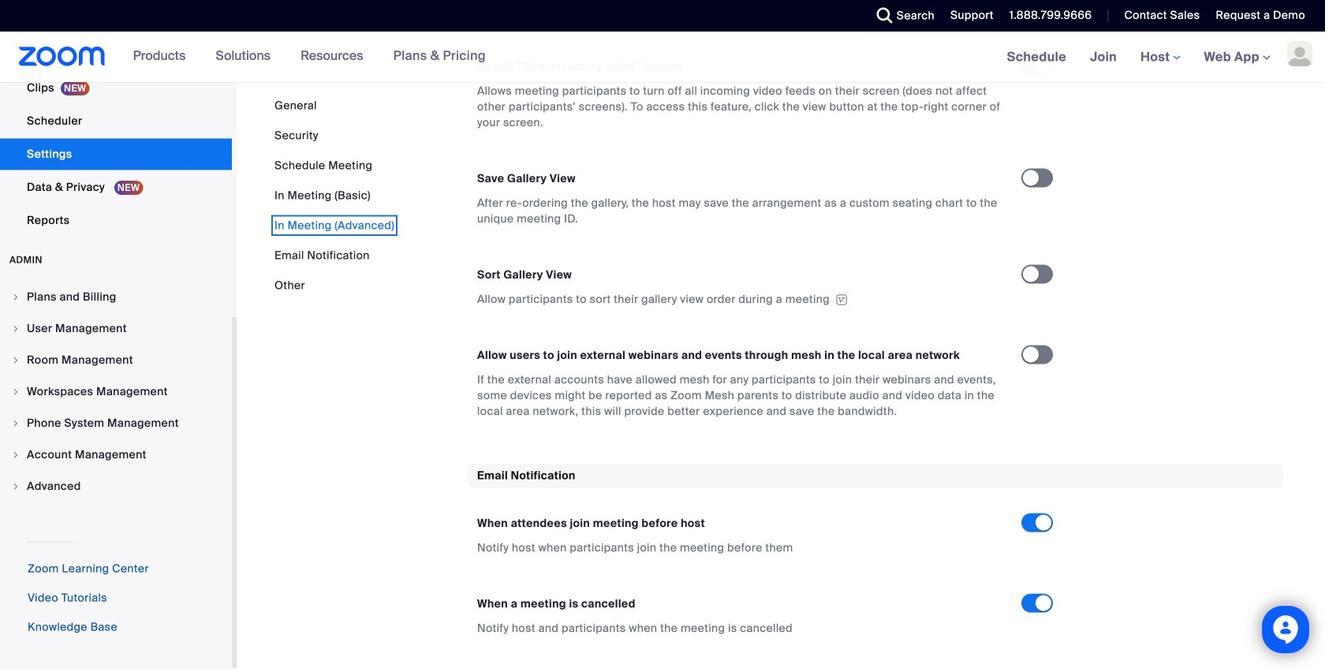 Task type: vqa. For each thing, say whether or not it's contained in the screenshot.
first right icon from the top of the Admin Menu menu
yes



Task type: describe. For each thing, give the bounding box(es) containing it.
5 menu item from the top
[[0, 408, 232, 438]]

7 menu item from the top
[[0, 472, 232, 502]]

personal menu menu
[[0, 0, 232, 238]]

4 menu item from the top
[[0, 377, 232, 407]]

3 menu item from the top
[[0, 345, 232, 375]]

support version for sort gallery view image
[[834, 294, 850, 305]]

5 right image from the top
[[11, 419, 21, 428]]

6 menu item from the top
[[0, 440, 232, 470]]

2 menu item from the top
[[0, 314, 232, 344]]

meetings navigation
[[996, 32, 1326, 83]]



Task type: locate. For each thing, give the bounding box(es) containing it.
right image
[[11, 450, 21, 460]]

profile picture image
[[1288, 41, 1313, 66]]

1 right image from the top
[[11, 292, 21, 302]]

6 right image from the top
[[11, 482, 21, 491]]

product information navigation
[[121, 32, 498, 82]]

email notification element
[[468, 464, 1284, 656]]

menu item
[[0, 282, 232, 312], [0, 314, 232, 344], [0, 345, 232, 375], [0, 377, 232, 407], [0, 408, 232, 438], [0, 440, 232, 470], [0, 472, 232, 502]]

2 right image from the top
[[11, 324, 21, 333]]

1 menu item from the top
[[0, 282, 232, 312]]

banner
[[0, 32, 1326, 83]]

4 right image from the top
[[11, 387, 21, 397]]

application
[[478, 291, 1008, 307]]

menu bar
[[275, 98, 395, 294]]

3 right image from the top
[[11, 356, 21, 365]]

right image
[[11, 292, 21, 302], [11, 324, 21, 333], [11, 356, 21, 365], [11, 387, 21, 397], [11, 419, 21, 428], [11, 482, 21, 491]]

admin menu menu
[[0, 282, 232, 503]]

zoom logo image
[[19, 47, 105, 66]]



